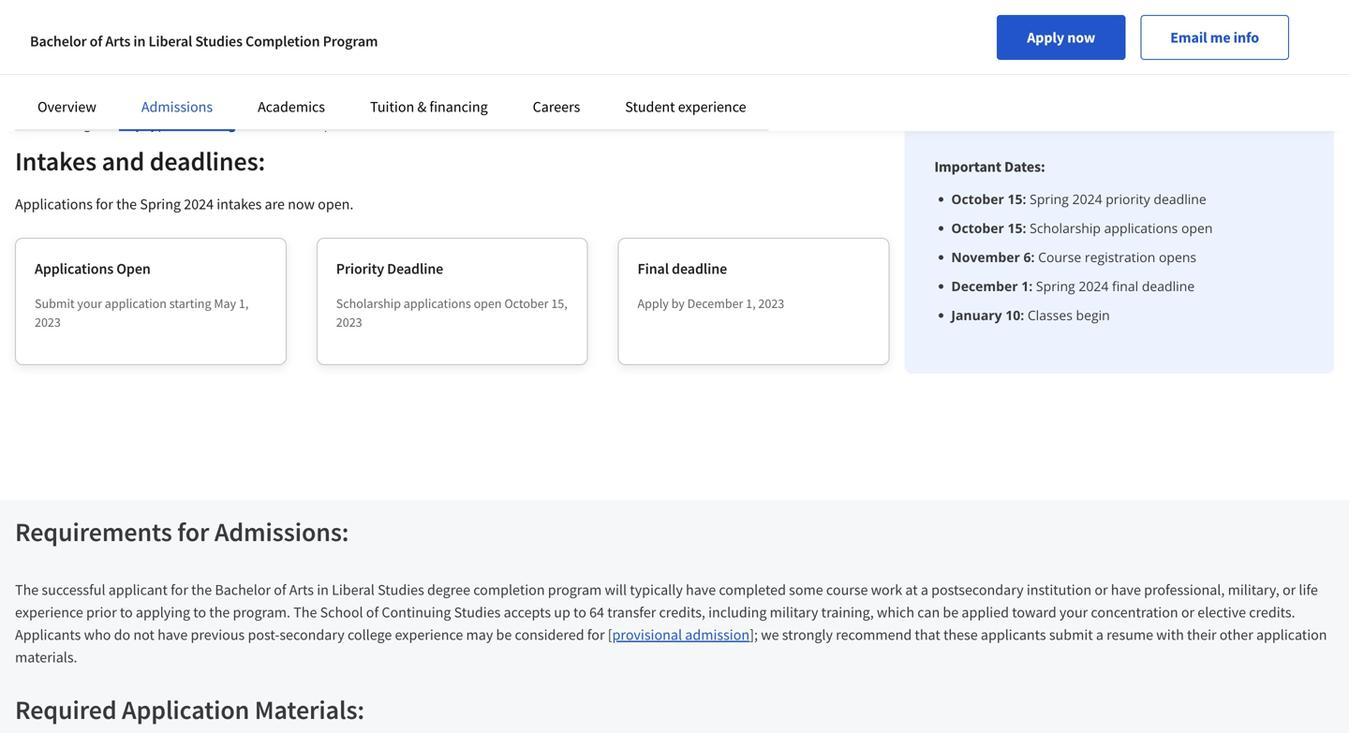 Task type: vqa. For each thing, say whether or not it's contained in the screenshot.
right "Degree"
yes



Task type: locate. For each thing, give the bounding box(es) containing it.
degree up continuing
[[427, 581, 471, 600]]

bachelor up admissions
[[30, 32, 87, 51]]

arts inside 'the successful applicant for the bachelor of arts in liberal studies degree completion program will typically have completed some course work at a postsecondary institution or have professional, military, or life experience prior to applying to the program. the school of continuing studies accepts up to 64 transfer credits, including military training, which can be applied toward your concentration or elective credits. applicants who do not have previous post-secondary college experience may be considered for ['
[[289, 581, 314, 600]]

military
[[770, 604, 819, 622]]

are
[[565, 22, 585, 41], [149, 45, 169, 64], [542, 45, 562, 64], [265, 195, 285, 214]]

deadline for october 15: spring 2024 priority deadline
[[1154, 190, 1207, 208]]

the left the successful
[[15, 581, 39, 600]]

1 horizontal spatial open
[[1182, 219, 1213, 237]]

careers
[[533, 97, 580, 116]]

admissions up enrollment
[[935, 4, 1009, 22]]

apply
[[1028, 28, 1065, 47], [638, 295, 669, 312]]

arts up 'program.'
[[289, 581, 314, 600]]

studies right an
[[195, 32, 243, 51]]

experience down continuing
[[395, 626, 463, 645]]

3 list item from the top
[[952, 247, 1305, 267]]

2 vertical spatial experience
[[395, 626, 463, 645]]

experience up applicants
[[15, 604, 83, 622]]

0 vertical spatial studies
[[195, 32, 243, 51]]

complete
[[654, 22, 713, 41]]

deadline
[[1154, 190, 1207, 208], [672, 260, 727, 278], [1142, 277, 1195, 295]]

1 vertical spatial experience
[[15, 604, 83, 622]]

1 horizontal spatial 2023
[[336, 314, 362, 331]]

tuition
[[370, 97, 415, 116]]

october down important
[[952, 190, 1005, 208]]

december down november
[[952, 277, 1019, 295]]

submit
[[1050, 626, 1094, 645]]

1 vertical spatial admissions
[[141, 97, 213, 116]]

changer
[[286, 45, 337, 64]]

1 horizontal spatial in
[[317, 581, 329, 600]]

do
[[114, 626, 130, 645]]

0 vertical spatial liberal
[[149, 32, 192, 51]]

applied
[[962, 604, 1010, 622]]

you right if
[[539, 22, 562, 41]]

1 horizontal spatial december
[[952, 277, 1019, 295]]

0 vertical spatial application
[[105, 295, 167, 312]]

arts right existing
[[105, 32, 131, 51]]

begin
[[1077, 307, 1111, 324]]

admission
[[685, 626, 750, 645]]

0 vertical spatial scholarship
[[1030, 219, 1101, 237]]

0 horizontal spatial your
[[77, 295, 102, 312]]

1 horizontal spatial experience
[[395, 626, 463, 645]]

deadline
[[387, 260, 444, 278]]

1 vertical spatial 15:
[[1008, 219, 1027, 237]]

1 vertical spatial applications
[[35, 260, 114, 278]]

0 horizontal spatial admissions
[[141, 97, 213, 116]]

admissions link
[[141, 97, 213, 116]]

credits.
[[1250, 604, 1296, 622]]

may
[[214, 295, 236, 312]]

2 horizontal spatial studies
[[454, 604, 501, 622]]

have down this
[[15, 45, 45, 64]]

list item
[[952, 189, 1305, 209], [952, 218, 1305, 238], [952, 247, 1305, 267], [952, 277, 1305, 296], [952, 306, 1305, 325]]

applicant
[[108, 581, 168, 600]]

0 horizontal spatial scholarship
[[336, 295, 401, 312]]

bachelor inside 'the successful applicant for the bachelor of arts in liberal studies degree completion program will typically have completed some course work at a postsecondary institution or have professional, military, or life experience prior to applying to the program. the school of continuing studies accepts up to 64 transfer credits, including military training, which can be applied toward your concentration or elective credits. applicants who do not have previous post-secondary college experience may be considered for ['
[[215, 581, 271, 600]]

open
[[116, 260, 151, 278]]

0 vertical spatial arts
[[105, 32, 131, 51]]

aspiring
[[190, 45, 241, 64]]

0 horizontal spatial studies
[[195, 32, 243, 51]]

team
[[116, 92, 148, 111], [368, 92, 401, 111]]

1 vertical spatial apply
[[638, 295, 669, 312]]

december right by on the top
[[688, 295, 744, 312]]

the inside the admissions team considers the whole applicant; the team takes a holistic approach to the review process for each candidate and acknowledges many types of backgrounds and experience.
[[15, 92, 39, 111]]

october for october 15: spring 2024 priority deadline
[[952, 190, 1005, 208]]

deadline up apply by december 1, 2023
[[672, 260, 727, 278]]

is right the apply now on the top of page
[[1105, 37, 1115, 56]]

october up november
[[952, 219, 1005, 237]]

1, inside 'submit your application starting may 1, 2023'
[[239, 295, 249, 312]]

wide
[[179, 22, 209, 41]]

1 vertical spatial credits,
[[659, 604, 706, 622]]

2023 down 'priority'
[[336, 314, 362, 331]]

ideal
[[114, 22, 145, 41]]

a left military- at the top left of page
[[565, 45, 573, 64]]

studies up continuing
[[378, 581, 424, 600]]

0 horizontal spatial december
[[688, 295, 744, 312]]

0 vertical spatial apply
[[1028, 28, 1065, 47]]

your
[[77, 295, 102, 312], [1060, 604, 1088, 622]]

apply inside button
[[1028, 28, 1065, 47]]

1 horizontal spatial be
[[943, 604, 959, 622]]

academics link
[[258, 97, 325, 116]]

2024 for december
[[1079, 277, 1109, 295]]

1 vertical spatial be
[[496, 626, 512, 645]]

looking
[[588, 22, 635, 41]]

1 horizontal spatial team
[[368, 92, 401, 111]]

1 vertical spatial the
[[15, 581, 39, 600]]

1 vertical spatial october
[[952, 219, 1005, 237]]

2 vertical spatial the
[[294, 604, 317, 622]]

degree right bachelor's
[[795, 22, 838, 41]]

0 vertical spatial your
[[77, 295, 102, 312]]

in left an
[[133, 32, 146, 51]]

2023 right by on the top
[[759, 295, 785, 312]]

in up the "school" at the bottom left of page
[[317, 581, 329, 600]]

2024 up october 15: scholarship applications open
[[1073, 190, 1103, 208]]

open!
[[1148, 37, 1185, 56]]

spring right 1:
[[1037, 277, 1076, 295]]

intakes and deadlines:
[[15, 145, 265, 178]]

1 1, from the left
[[239, 295, 249, 312]]

1 horizontal spatial you
[[539, 22, 562, 41]]

degree inside 'the successful applicant for the bachelor of arts in liberal studies degree completion program will typically have completed some course work at a postsecondary institution or have professional, military, or life experience prior to applying to the program. the school of continuing studies accepts up to 64 transfer credits, including military training, which can be applied toward your concentration or elective credits. applicants who do not have previous post-secondary college experience may be considered for ['
[[427, 581, 471, 600]]

students,
[[266, 22, 324, 41]]

2 horizontal spatial 2023
[[759, 295, 785, 312]]

of inside this program is ideal for a wide range of students, but is particularly suited for you if you are looking to complete a bachelor's degree and have existing credits, are an aspiring career changer or graduate school applicant, or are a military-connected learner.
[[250, 22, 263, 41]]

to left 64 at the bottom left of the page
[[574, 604, 587, 622]]

apply down information
[[1028, 28, 1065, 47]]

1 horizontal spatial credits,
[[659, 604, 706, 622]]

0 horizontal spatial liberal
[[149, 32, 192, 51]]

1 vertical spatial studies
[[378, 581, 424, 600]]

1 horizontal spatial arts
[[289, 581, 314, 600]]

applications down deadline
[[404, 295, 471, 312]]

2024 up begin
[[1079, 277, 1109, 295]]

be right may
[[496, 626, 512, 645]]

1, right may
[[239, 295, 249, 312]]

intakes
[[217, 195, 262, 214]]

0 vertical spatial be
[[943, 604, 959, 622]]

0 vertical spatial admissions
[[935, 4, 1009, 22]]

1 horizontal spatial admissions
[[935, 4, 1009, 22]]

credits, inside 'the successful applicant for the bachelor of arts in liberal studies degree completion program will typically have completed some course work at a postsecondary institution or have professional, military, or life experience prior to applying to the program. the school of continuing studies accepts up to 64 transfer credits, including military training, which can be applied toward your concentration or elective credits. applicants who do not have previous post-secondary college experience may be considered for ['
[[659, 604, 706, 622]]

0 vertical spatial october
[[952, 190, 1005, 208]]

15:
[[1008, 190, 1027, 208], [1008, 219, 1027, 237]]

admissions information
[[935, 4, 1091, 22]]

scholarship inside list
[[1030, 219, 1101, 237]]

credits, up provisional admission link
[[659, 604, 706, 622]]

a right submit at the right
[[1097, 626, 1104, 645]]

january 10: classes begin
[[952, 307, 1111, 324]]

january
[[952, 307, 1003, 324]]

successful
[[42, 581, 105, 600]]

applications
[[15, 195, 93, 214], [35, 260, 114, 278]]

typically
[[630, 581, 683, 600]]

liberal right ideal
[[149, 32, 192, 51]]

0 horizontal spatial apply
[[638, 295, 669, 312]]

2 team from the left
[[368, 92, 401, 111]]

are right intakes
[[265, 195, 285, 214]]

1 vertical spatial liberal
[[332, 581, 375, 600]]

program up existing
[[44, 22, 98, 41]]

have inside this program is ideal for a wide range of students, but is particularly suited for you if you are looking to complete a bachelor's degree and have existing credits, are an aspiring career changer or graduate school applicant, or are a military-connected learner.
[[15, 45, 45, 64]]

the for this program is ideal for a wide range of students, but is particularly suited for you if you are looking to complete a bachelor's degree and have existing credits, are an aspiring career changer or graduate school applicant, or are a military-connected learner.
[[15, 92, 39, 111]]

credits, inside this program is ideal for a wide range of students, but is particularly suited for you if you are looking to complete a bachelor's degree and have existing credits, are an aspiring career changer or graduate school applicant, or are a military-connected learner.
[[99, 45, 146, 64]]

0 horizontal spatial 1,
[[239, 295, 249, 312]]

types
[[146, 114, 180, 133]]

to inside the admissions team considers the whole applicant; the team takes a holistic approach to the review process for each candidate and acknowledges many types of backgrounds and experience.
[[561, 92, 574, 111]]

15: for spring 2024 priority deadline
[[1008, 190, 1027, 208]]

program inside this program is ideal for a wide range of students, but is particularly suited for you if you are looking to complete a bachelor's degree and have existing credits, are an aspiring career changer or graduate school applicant, or are a military-connected learner.
[[44, 22, 98, 41]]

1, right by on the top
[[746, 295, 756, 312]]

are left an
[[149, 45, 169, 64]]

have up the concentration
[[1111, 581, 1142, 600]]

2023 down submit
[[35, 314, 61, 331]]

application inside 'submit your application starting may 1, 2023'
[[105, 295, 167, 312]]

1 vertical spatial arts
[[289, 581, 314, 600]]

a right &
[[440, 92, 447, 111]]

0 vertical spatial in
[[133, 32, 146, 51]]

1 horizontal spatial applications
[[1105, 219, 1179, 237]]

december inside list
[[952, 277, 1019, 295]]

program up up
[[548, 581, 602, 600]]

elective
[[1198, 604, 1247, 622]]

tuition & financing
[[370, 97, 488, 116]]

the
[[214, 92, 234, 111], [345, 92, 365, 111], [577, 92, 598, 111], [116, 195, 137, 214], [191, 581, 212, 600], [209, 604, 230, 622]]

1 horizontal spatial degree
[[795, 22, 838, 41]]

a right at
[[921, 581, 929, 600]]

1 horizontal spatial scholarship
[[1030, 219, 1101, 237]]

&
[[418, 97, 427, 116]]

0 horizontal spatial applications
[[404, 295, 471, 312]]

0 horizontal spatial bachelor
[[30, 32, 87, 51]]

apply for apply now
[[1028, 28, 1065, 47]]

now down information
[[1068, 28, 1096, 47]]

october for october 15: scholarship applications open
[[952, 219, 1005, 237]]

of down considers
[[183, 114, 195, 133]]

priority
[[336, 260, 384, 278]]

0 vertical spatial program
[[44, 22, 98, 41]]

and down many
[[102, 145, 145, 178]]

october 15: scholarship applications open
[[952, 219, 1213, 237]]

0 horizontal spatial degree
[[427, 581, 471, 600]]

1 vertical spatial your
[[1060, 604, 1088, 622]]

in
[[133, 32, 146, 51], [317, 581, 329, 600]]

0 vertical spatial degree
[[795, 22, 838, 41]]

opens
[[1159, 248, 1197, 266]]

applications inside scholarship applications open october 15, 2023
[[404, 295, 471, 312]]

spring
[[1028, 37, 1069, 56], [1030, 190, 1069, 208], [140, 195, 181, 214], [1037, 277, 1076, 295]]

application down open
[[105, 295, 167, 312]]

by
[[672, 295, 685, 312]]

spring down intakes and deadlines:
[[140, 195, 181, 214]]

a
[[168, 22, 176, 41], [716, 22, 724, 41], [565, 45, 573, 64], [440, 92, 447, 111], [921, 581, 929, 600], [1097, 626, 1104, 645]]

for inside the admissions team considers the whole applicant; the team takes a holistic approach to the review process for each candidate and acknowledges many types of backgrounds and experience.
[[697, 92, 714, 111]]

considered
[[515, 626, 584, 645]]

the up secondary
[[294, 604, 317, 622]]

4 list item from the top
[[952, 277, 1305, 296]]

1 horizontal spatial your
[[1060, 604, 1088, 622]]

your down applications open
[[77, 295, 102, 312]]

1 horizontal spatial bachelor
[[215, 581, 271, 600]]

0 vertical spatial the
[[15, 92, 39, 111]]

secondary
[[280, 626, 345, 645]]

1 you from the left
[[502, 22, 525, 41]]

list item down priority
[[952, 218, 1305, 238]]

1 horizontal spatial liberal
[[332, 581, 375, 600]]

october 15: spring 2024 priority deadline
[[952, 190, 1207, 208]]

credits, down ideal
[[99, 45, 146, 64]]

15: down dates:
[[1008, 190, 1027, 208]]

0 horizontal spatial 2023
[[35, 314, 61, 331]]

15: up 6:
[[1008, 219, 1027, 237]]

you
[[502, 22, 525, 41], [539, 22, 562, 41]]

applications
[[1105, 219, 1179, 237], [404, 295, 471, 312]]

candidate
[[750, 92, 812, 111]]

your up submit at the right
[[1060, 604, 1088, 622]]

2 15: from the top
[[1008, 219, 1027, 237]]

the up the acknowledges
[[15, 92, 39, 111]]

applications down intakes
[[15, 195, 93, 214]]

apply left by on the top
[[638, 295, 669, 312]]

spring for december
[[1037, 277, 1076, 295]]

applying
[[136, 604, 190, 622]]

an
[[172, 45, 187, 64]]

admissions
[[42, 92, 113, 111]]

suited
[[440, 22, 478, 41]]

0 vertical spatial 15:
[[1008, 190, 1027, 208]]

1 horizontal spatial is
[[352, 22, 362, 41]]

now left open!
[[1118, 37, 1145, 56]]

of
[[250, 22, 263, 41], [90, 32, 102, 51], [183, 114, 195, 133], [274, 581, 286, 600], [366, 604, 379, 622]]

1 vertical spatial application
[[1257, 626, 1328, 645]]

0 vertical spatial credits,
[[99, 45, 146, 64]]

1 horizontal spatial apply
[[1028, 28, 1065, 47]]

0 horizontal spatial application
[[105, 295, 167, 312]]

0 vertical spatial applications
[[15, 195, 93, 214]]

school
[[320, 604, 363, 622]]

your inside 'the successful applicant for the bachelor of arts in liberal studies degree completion program will typically have completed some course work at a postsecondary institution or have professional, military, or life experience prior to applying to the program. the school of continuing studies accepts up to 64 transfer credits, including military training, which can be applied toward your concentration or elective credits. applicants who do not have previous post-secondary college experience may be considered for ['
[[1060, 604, 1088, 622]]

a inside the admissions team considers the whole applicant; the team takes a holistic approach to the review process for each candidate and acknowledges many types of backgrounds and experience.
[[440, 92, 447, 111]]

list item up october 15: scholarship applications open
[[952, 189, 1305, 209]]

0 vertical spatial open
[[1182, 219, 1213, 237]]

1 vertical spatial bachelor
[[215, 581, 271, 600]]

applications up submit
[[35, 260, 114, 278]]

1 horizontal spatial studies
[[378, 581, 424, 600]]

final
[[638, 260, 669, 278]]

team left takes
[[368, 92, 401, 111]]

1 horizontal spatial now
[[1068, 28, 1096, 47]]

list item containing december 1:
[[952, 277, 1305, 296]]

degree inside this program is ideal for a wide range of students, but is particularly suited for you if you are looking to complete a bachelor's degree and have existing credits, are an aspiring career changer or graduate school applicant, or are a military-connected learner.
[[795, 22, 838, 41]]

experience down learner.
[[678, 97, 747, 116]]

0 vertical spatial experience
[[678, 97, 747, 116]]

1 horizontal spatial application
[[1257, 626, 1328, 645]]

open left 15,
[[474, 295, 502, 312]]

1 vertical spatial program
[[548, 581, 602, 600]]

0 horizontal spatial program
[[44, 22, 98, 41]]

you left if
[[502, 22, 525, 41]]

5 list item from the top
[[952, 306, 1305, 325]]

team up many
[[116, 92, 148, 111]]

prior
[[86, 604, 117, 622]]

2 horizontal spatial is
[[1105, 37, 1115, 56]]

1 vertical spatial scholarship
[[336, 295, 401, 312]]

of up 'program.'
[[274, 581, 286, 600]]

student
[[625, 97, 675, 116]]

list item down registration
[[952, 277, 1305, 296]]

postsecondary
[[932, 581, 1024, 600]]

to up connected at the top
[[638, 22, 651, 41]]

materials.
[[15, 649, 77, 667]]

to inside this program is ideal for a wide range of students, but is particularly suited for you if you are looking to complete a bachelor's degree and have existing credits, are an aspiring career changer or graduate school applicant, or are a military-connected learner.
[[638, 22, 651, 41]]

0 horizontal spatial be
[[496, 626, 512, 645]]

october left 15,
[[505, 295, 549, 312]]

be
[[943, 604, 959, 622], [496, 626, 512, 645]]

0 horizontal spatial open
[[474, 295, 502, 312]]

admissions for admissions
[[141, 97, 213, 116]]

2023 inside 'submit your application starting may 1, 2023'
[[35, 314, 61, 331]]

deadline down opens at the right of page
[[1142, 277, 1195, 295]]

applications down priority
[[1105, 219, 1179, 237]]

1 vertical spatial applications
[[404, 295, 471, 312]]

0 horizontal spatial arts
[[105, 32, 131, 51]]

10:
[[1006, 307, 1025, 324]]

spring down dates:
[[1030, 190, 1069, 208]]

scholarship
[[1030, 219, 1101, 237], [336, 295, 401, 312]]

list
[[942, 189, 1305, 325]]

0 horizontal spatial credits,
[[99, 45, 146, 64]]

is left ideal
[[101, 22, 111, 41]]

including
[[709, 604, 767, 622]]

1 15: from the top
[[1008, 190, 1027, 208]]

to right approach
[[561, 92, 574, 111]]

list item down final
[[952, 306, 1305, 325]]

existing
[[48, 45, 96, 64]]

program
[[44, 22, 98, 41], [548, 581, 602, 600]]

the successful applicant for the bachelor of arts in liberal studies degree completion program will typically have completed some course work at a postsecondary institution or have professional, military, or life experience prior to applying to the program. the school of continuing studies accepts up to 64 transfer credits, including military training, which can be applied toward your concentration or elective credits. applicants who do not have previous post-secondary college experience may be considered for [
[[15, 581, 1319, 645]]

now inside button
[[1068, 28, 1096, 47]]

application inside ]; we strongly recommend that these applicants submit a resume with their other application materials.
[[1257, 626, 1328, 645]]

bachelor up 'program.'
[[215, 581, 271, 600]]

open up opens at the right of page
[[1182, 219, 1213, 237]]

and down the applicant;
[[283, 114, 307, 133]]

application down credits. in the right bottom of the page
[[1257, 626, 1328, 645]]

or down professional,
[[1182, 604, 1195, 622]]

final deadline
[[638, 260, 727, 278]]

and right candidate
[[815, 92, 839, 111]]

spring down information
[[1028, 37, 1069, 56]]

1 vertical spatial open
[[474, 295, 502, 312]]

enrollment for spring 2024 is now open!
[[935, 37, 1185, 56]]

1 vertical spatial degree
[[427, 581, 471, 600]]

0 horizontal spatial you
[[502, 22, 525, 41]]

intakes
[[15, 145, 97, 178]]

1 vertical spatial in
[[317, 581, 329, 600]]

submit your application starting may 1, 2023
[[35, 295, 249, 331]]

0 horizontal spatial now
[[288, 195, 315, 214]]

2 vertical spatial october
[[505, 295, 549, 312]]

strongly
[[782, 626, 833, 645]]

is
[[101, 22, 111, 41], [352, 22, 362, 41], [1105, 37, 1115, 56]]

admissions
[[935, 4, 1009, 22], [141, 97, 213, 116]]

is right but
[[352, 22, 362, 41]]

1 horizontal spatial program
[[548, 581, 602, 600]]

degree
[[795, 22, 838, 41], [427, 581, 471, 600]]

1 horizontal spatial 1,
[[746, 295, 756, 312]]

now left open.
[[288, 195, 315, 214]]

0 horizontal spatial team
[[116, 92, 148, 111]]

liberal up the "school" at the bottom left of page
[[332, 581, 375, 600]]

0 vertical spatial applications
[[1105, 219, 1179, 237]]



Task type: describe. For each thing, give the bounding box(es) containing it.
]; we strongly recommend that these applicants submit a resume with their other application materials.
[[15, 626, 1328, 667]]

2024 for enrollment
[[1072, 37, 1102, 56]]

15,
[[551, 295, 568, 312]]

spring for enrollment
[[1028, 37, 1069, 56]]

provisional admission
[[613, 626, 750, 645]]

or down if
[[526, 45, 539, 64]]

process
[[646, 92, 694, 111]]

college
[[348, 626, 392, 645]]

overview link
[[37, 97, 96, 116]]

applications for applications for the spring 2024 intakes are now open.
[[15, 195, 93, 214]]

or down but
[[340, 45, 353, 64]]

2 list item from the top
[[952, 218, 1305, 238]]

school
[[415, 45, 457, 64]]

with
[[1157, 626, 1185, 645]]

information
[[1012, 4, 1091, 22]]

list item containing january 10:
[[952, 306, 1305, 325]]

6:
[[1024, 248, 1035, 266]]

connected
[[629, 45, 695, 64]]

scholarship inside scholarship applications open october 15, 2023
[[336, 295, 401, 312]]

november 6: course registration opens
[[952, 248, 1197, 266]]

program.
[[233, 604, 291, 622]]

military,
[[1228, 581, 1280, 600]]

2 horizontal spatial experience
[[678, 97, 747, 116]]

0 horizontal spatial in
[[133, 32, 146, 51]]

at
[[906, 581, 918, 600]]

approach
[[499, 92, 558, 111]]

course
[[827, 581, 868, 600]]

have up including at the right bottom
[[686, 581, 716, 600]]

other
[[1220, 626, 1254, 645]]

completed
[[719, 581, 786, 600]]

which
[[877, 604, 915, 622]]

apply now button
[[998, 15, 1126, 60]]

not
[[133, 626, 155, 645]]

a inside 'the successful applicant for the bachelor of arts in liberal studies degree completion program will typically have completed some course work at a postsecondary institution or have professional, military, or life experience prior to applying to the program. the school of continuing studies accepts up to 64 transfer credits, including military training, which can be applied toward your concentration or elective credits. applicants who do not have previous post-secondary college experience may be considered for ['
[[921, 581, 929, 600]]

the for requirements for admissions:
[[15, 581, 39, 600]]

or left life
[[1283, 581, 1297, 600]]

financing
[[430, 97, 488, 116]]

email me info
[[1171, 28, 1260, 47]]

to up do
[[120, 604, 133, 622]]

1:
[[1022, 277, 1033, 295]]

a inside ]; we strongly recommend that these applicants submit a resume with their other application materials.
[[1097, 626, 1104, 645]]

training,
[[822, 604, 874, 622]]

have down applying
[[158, 626, 188, 645]]

2 you from the left
[[539, 22, 562, 41]]

admissions for admissions information
[[935, 4, 1009, 22]]

to up previous
[[193, 604, 206, 622]]

considers
[[151, 92, 211, 111]]

liberal inside 'the successful applicant for the bachelor of arts in liberal studies degree completion program will typically have completed some course work at a postsecondary institution or have professional, military, or life experience prior to applying to the program. the school of continuing studies accepts up to 64 transfer credits, including military training, which can be applied toward your concentration or elective credits. applicants who do not have previous post-secondary college experience may be considered for ['
[[332, 581, 375, 600]]

2 1, from the left
[[746, 295, 756, 312]]

your inside 'submit your application starting may 1, 2023'
[[77, 295, 102, 312]]

important
[[935, 157, 1002, 176]]

are up military- at the top left of page
[[565, 22, 585, 41]]

experience.
[[310, 114, 382, 133]]

may
[[466, 626, 493, 645]]

bachelor's
[[727, 22, 792, 41]]

of up the college
[[366, 604, 379, 622]]

will
[[605, 581, 627, 600]]

acknowledges
[[15, 114, 105, 133]]

that
[[915, 626, 941, 645]]

list item containing november 6:
[[952, 247, 1305, 267]]

toward
[[1013, 604, 1057, 622]]

scholarship applications open october 15, 2023
[[336, 295, 568, 331]]

apply by december 1, 2023
[[638, 295, 785, 312]]

transfer
[[608, 604, 656, 622]]

up
[[554, 604, 571, 622]]

info
[[1234, 28, 1260, 47]]

recommend
[[836, 626, 912, 645]]

1 team from the left
[[116, 92, 148, 111]]

classes
[[1028, 307, 1073, 324]]

apply for apply by december 1, 2023
[[638, 295, 669, 312]]

post-
[[248, 626, 280, 645]]

applicants
[[981, 626, 1047, 645]]

these
[[944, 626, 978, 645]]

application
[[122, 694, 250, 727]]

a up learner.
[[716, 22, 724, 41]]

registration
[[1085, 248, 1156, 266]]

open inside scholarship applications open october 15, 2023
[[474, 295, 502, 312]]

october inside scholarship applications open october 15, 2023
[[505, 295, 549, 312]]

of inside the admissions team considers the whole applicant; the team takes a holistic approach to the review process for each candidate and acknowledges many types of backgrounds and experience.
[[183, 114, 195, 133]]

military-
[[576, 45, 629, 64]]

];
[[750, 626, 758, 645]]

apply now
[[1028, 28, 1096, 47]]

admissions:
[[214, 516, 349, 549]]

holistic
[[450, 92, 496, 111]]

of left ideal
[[90, 32, 102, 51]]

0 horizontal spatial experience
[[15, 604, 83, 622]]

requirements for admissions:
[[15, 516, 349, 549]]

2024 for october
[[1073, 190, 1103, 208]]

or up the concentration
[[1095, 581, 1108, 600]]

applications inside list
[[1105, 219, 1179, 237]]

15: for scholarship applications open
[[1008, 219, 1027, 237]]

1 list item from the top
[[952, 189, 1305, 209]]

career
[[244, 45, 283, 64]]

2 vertical spatial studies
[[454, 604, 501, 622]]

0 vertical spatial bachelor
[[30, 32, 87, 51]]

provisional admission link
[[613, 626, 750, 645]]

can
[[918, 604, 940, 622]]

each
[[717, 92, 747, 111]]

2023 inside scholarship applications open october 15, 2023
[[336, 314, 362, 331]]

a left wide
[[168, 22, 176, 41]]

dates:
[[1005, 157, 1046, 176]]

in inside 'the successful applicant for the bachelor of arts in liberal studies degree completion program will typically have completed some course work at a postsecondary institution or have professional, military, or life experience prior to applying to the program. the school of continuing studies accepts up to 64 transfer credits, including military training, which can be applied toward your concentration or elective credits. applicants who do not have previous post-secondary college experience may be considered for ['
[[317, 581, 329, 600]]

academics
[[258, 97, 325, 116]]

required
[[15, 694, 117, 727]]

takes
[[404, 92, 437, 111]]

0 horizontal spatial is
[[101, 22, 111, 41]]

final
[[1113, 277, 1139, 295]]

spring for october
[[1030, 190, 1069, 208]]

2024 left intakes
[[184, 195, 214, 214]]

bachelor of arts in liberal studies completion program
[[30, 32, 378, 51]]

applications for applications open
[[35, 260, 114, 278]]

and inside this program is ideal for a wide range of students, but is particularly suited for you if you are looking to complete a bachelor's degree and have existing credits, are an aspiring career changer or graduate school applicant, or are a military-connected learner.
[[841, 22, 865, 41]]

materials:
[[255, 694, 365, 727]]

me
[[1211, 28, 1231, 47]]

previous
[[191, 626, 245, 645]]

program inside 'the successful applicant for the bachelor of arts in liberal studies degree completion program will typically have completed some course work at a postsecondary institution or have professional, military, or life experience prior to applying to the program. the school of continuing studies accepts up to 64 transfer credits, including military training, which can be applied toward your concentration or elective credits. applicants who do not have previous post-secondary college experience may be considered for ['
[[548, 581, 602, 600]]

accepts
[[504, 604, 551, 622]]

open inside list
[[1182, 219, 1213, 237]]

applications open
[[35, 260, 151, 278]]

we
[[761, 626, 779, 645]]

email
[[1171, 28, 1208, 47]]

concentration
[[1091, 604, 1179, 622]]

graduate
[[356, 45, 412, 64]]

are left military- at the top left of page
[[542, 45, 562, 64]]

required application materials:
[[15, 694, 365, 727]]

important dates:
[[935, 157, 1046, 176]]

list containing october 15:
[[942, 189, 1305, 325]]

deadline for december 1: spring 2024 final deadline
[[1142, 277, 1195, 295]]

priority
[[1106, 190, 1151, 208]]

deadlines:
[[150, 145, 265, 178]]

2 horizontal spatial now
[[1118, 37, 1145, 56]]

open.
[[318, 195, 354, 214]]

priority deadline
[[336, 260, 444, 278]]

provisional
[[613, 626, 682, 645]]

work
[[871, 581, 903, 600]]

their
[[1188, 626, 1217, 645]]

institution
[[1027, 581, 1092, 600]]



